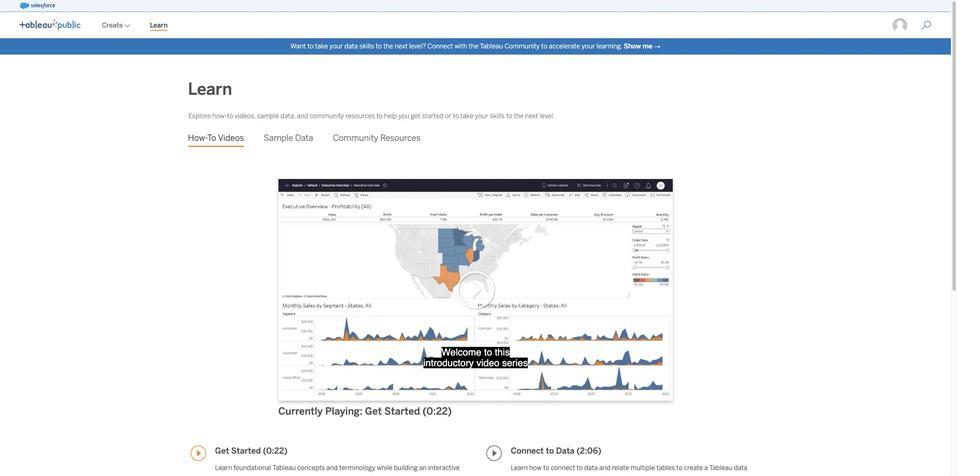 Task type: describe. For each thing, give the bounding box(es) containing it.
to right want
[[307, 42, 314, 50]]

learning.
[[597, 42, 622, 50]]

the right with at top
[[469, 42, 479, 50]]

0 vertical spatial take
[[315, 42, 328, 50]]

learn how to connect to data and relate multiple tables to create a tableau data source. follow along using the
[[511, 464, 747, 475]]

resources
[[380, 133, 421, 143]]

1 horizontal spatial data
[[584, 464, 598, 472]]

foundational
[[234, 464, 271, 472]]

get started (0:22)
[[215, 446, 287, 456]]

explore how-to videos, sample data, and community resources to help you get started or to take your skills to the next level.
[[188, 112, 555, 120]]

1 vertical spatial (0:22)
[[263, 446, 287, 456]]

dashboard
[[215, 474, 247, 475]]

learn foundational tableau concepts and terminology while building an interactive dashboard in tableau public. follow along using the
[[215, 464, 460, 475]]

0 vertical spatial skills
[[359, 42, 374, 50]]

sample data link
[[264, 127, 313, 149]]

go to search image
[[912, 21, 941, 30]]

how
[[529, 464, 542, 472]]

0 horizontal spatial started
[[231, 446, 261, 456]]

salesforce logo image
[[20, 2, 55, 9]]

along inside the 'learn how to connect to data and relate multiple tables to create a tableau data source. follow along using the'
[[554, 474, 571, 475]]

(2:06)
[[577, 446, 601, 456]]

0 horizontal spatial data
[[295, 133, 313, 143]]

tara.schultz image
[[892, 17, 908, 34]]

1 horizontal spatial take
[[461, 112, 473, 120]]

along inside learn foundational tableau concepts and terminology while building an interactive dashboard in tableau public. follow along using the
[[322, 474, 338, 475]]

and for learn
[[297, 112, 308, 120]]

to left accelerate
[[541, 42, 547, 50]]

how-
[[212, 112, 227, 120]]

how-
[[188, 133, 207, 143]]

want
[[290, 42, 306, 50]]

while
[[377, 464, 392, 472]]

to up the 'connect'
[[546, 446, 554, 456]]

a
[[704, 464, 708, 472]]

public.
[[280, 474, 300, 475]]

using inside learn foundational tableau concepts and terminology while building an interactive dashboard in tableau public. follow along using the
[[340, 474, 356, 475]]

tableau right with at top
[[480, 42, 503, 50]]

interactive
[[428, 464, 460, 472]]

1 vertical spatial get
[[215, 446, 229, 456]]

want to take your data skills to the next level? connect with the tableau community to accelerate your learning. show me →
[[290, 42, 661, 50]]

your for want to take your data skills to the next level? connect with the tableau community to accelerate your learning. show me →
[[582, 42, 595, 50]]

videos
[[218, 133, 244, 143]]

and inside learn foundational tableau concepts and terminology while building an interactive dashboard in tableau public. follow along using the
[[326, 464, 338, 472]]

sample
[[257, 112, 279, 120]]

to left level?
[[376, 42, 382, 50]]

follow inside learn foundational tableau concepts and terminology while building an interactive dashboard in tableau public. follow along using the
[[301, 474, 320, 475]]

0 vertical spatial connect
[[428, 42, 453, 50]]

tableau right in
[[255, 474, 279, 475]]

create button
[[92, 13, 140, 38]]

2 horizontal spatial data
[[734, 464, 747, 472]]

logo image
[[20, 19, 81, 30]]

learn inside the 'learn how to connect to data and relate multiple tables to create a tableau data source. follow along using the'
[[511, 464, 528, 472]]

1 vertical spatial data
[[556, 446, 575, 456]]

connect
[[551, 464, 575, 472]]

started
[[422, 112, 444, 120]]

the left level?
[[383, 42, 393, 50]]

explore
[[188, 112, 211, 120]]

tableau up 'public.'
[[273, 464, 296, 472]]

→
[[654, 42, 661, 50]]

community
[[310, 112, 344, 120]]

videos,
[[235, 112, 256, 120]]

accelerate
[[549, 42, 580, 50]]



Task type: vqa. For each thing, say whether or not it's contained in the screenshot.
→
yes



Task type: locate. For each thing, give the bounding box(es) containing it.
show
[[624, 42, 641, 50]]

1 follow from the left
[[301, 474, 320, 475]]

to
[[307, 42, 314, 50], [376, 42, 382, 50], [541, 42, 547, 50], [227, 112, 233, 120], [376, 112, 383, 120], [453, 112, 459, 120], [506, 112, 512, 120], [546, 446, 554, 456], [543, 464, 549, 472], [577, 464, 583, 472], [676, 464, 683, 472]]

0 horizontal spatial along
[[322, 474, 338, 475]]

0 vertical spatial started
[[384, 405, 420, 417]]

currently
[[278, 405, 323, 417]]

your left 'learning.'
[[582, 42, 595, 50]]

1 horizontal spatial started
[[384, 405, 420, 417]]

learn
[[150, 21, 168, 29], [188, 79, 232, 99], [215, 464, 232, 472], [511, 464, 528, 472]]

started
[[384, 405, 420, 417], [231, 446, 261, 456]]

the inside learn foundational tableau concepts and terminology while building an interactive dashboard in tableau public. follow along using the
[[357, 474, 367, 475]]

1 vertical spatial skills
[[490, 112, 505, 120]]

play video image for get
[[190, 446, 206, 461]]

data,
[[280, 112, 296, 120]]

1 vertical spatial started
[[231, 446, 261, 456]]

to left level.
[[506, 112, 512, 120]]

an
[[419, 464, 427, 472]]

get
[[365, 405, 382, 417], [215, 446, 229, 456]]

how-to videos link
[[188, 127, 244, 149]]

1 horizontal spatial community
[[505, 42, 540, 50]]

building
[[394, 464, 418, 472]]

to left videos,
[[227, 112, 233, 120]]

community resources link
[[333, 127, 421, 149]]

0 vertical spatial next
[[395, 42, 408, 50]]

1 vertical spatial next
[[525, 112, 538, 120]]

1 horizontal spatial along
[[554, 474, 571, 475]]

sample
[[264, 133, 293, 143]]

connect to data (2:06)
[[511, 446, 601, 456]]

terminology
[[339, 464, 375, 472]]

1 play video image from the left
[[190, 446, 206, 461]]

0 horizontal spatial take
[[315, 42, 328, 50]]

help
[[384, 112, 397, 120]]

to right or
[[453, 112, 459, 120]]

0 horizontal spatial follow
[[301, 474, 320, 475]]

learn inside learn foundational tableau concepts and terminology while building an interactive dashboard in tableau public. follow along using the
[[215, 464, 232, 472]]

how-to videos
[[188, 133, 244, 143]]

1 horizontal spatial data
[[556, 446, 575, 456]]

2 horizontal spatial and
[[599, 464, 611, 472]]

to left help
[[376, 112, 383, 120]]

playing:
[[325, 405, 363, 417]]

your right or
[[475, 112, 488, 120]]

or
[[445, 112, 451, 120]]

and
[[297, 112, 308, 120], [326, 464, 338, 472], [599, 464, 611, 472]]

the
[[383, 42, 393, 50], [469, 42, 479, 50], [514, 112, 524, 120], [357, 474, 367, 475], [590, 474, 600, 475]]

me
[[643, 42, 653, 50]]

take right or
[[461, 112, 473, 120]]

take
[[315, 42, 328, 50], [461, 112, 473, 120]]

0 horizontal spatial community
[[333, 133, 378, 143]]

get
[[411, 112, 420, 120]]

along down concepts
[[322, 474, 338, 475]]

multiple
[[631, 464, 655, 472]]

the inside the 'learn how to connect to data and relate multiple tables to create a tableau data source. follow along using the'
[[590, 474, 600, 475]]

1 horizontal spatial follow
[[534, 474, 553, 475]]

along down the 'connect'
[[554, 474, 571, 475]]

and right concepts
[[326, 464, 338, 472]]

next
[[395, 42, 408, 50], [525, 112, 538, 120]]

skills
[[359, 42, 374, 50], [490, 112, 505, 120]]

concepts
[[297, 464, 325, 472]]

1 using from the left
[[340, 474, 356, 475]]

1 horizontal spatial using
[[572, 474, 589, 475]]

get right playing:
[[365, 405, 382, 417]]

and right the data,
[[297, 112, 308, 120]]

using down the 'connect'
[[572, 474, 589, 475]]

the down the terminology
[[357, 474, 367, 475]]

0 horizontal spatial using
[[340, 474, 356, 475]]

0 horizontal spatial data
[[344, 42, 358, 50]]

using
[[340, 474, 356, 475], [572, 474, 589, 475]]

using down the terminology
[[340, 474, 356, 475]]

0 vertical spatial get
[[365, 405, 382, 417]]

create
[[684, 464, 703, 472]]

0 horizontal spatial skills
[[359, 42, 374, 50]]

2 horizontal spatial your
[[582, 42, 595, 50]]

0 horizontal spatial get
[[215, 446, 229, 456]]

the left level.
[[514, 112, 524, 120]]

show me link
[[624, 42, 653, 50]]

follow down how
[[534, 474, 553, 475]]

sample data
[[264, 133, 313, 143]]

1 horizontal spatial next
[[525, 112, 538, 120]]

to right how
[[543, 464, 549, 472]]

your
[[329, 42, 343, 50], [582, 42, 595, 50], [475, 112, 488, 120]]

1 horizontal spatial connect
[[511, 446, 544, 456]]

0 horizontal spatial next
[[395, 42, 408, 50]]

tables
[[657, 464, 675, 472]]

connect
[[428, 42, 453, 50], [511, 446, 544, 456]]

your right want
[[329, 42, 343, 50]]

0 horizontal spatial connect
[[428, 42, 453, 50]]

data
[[344, 42, 358, 50], [584, 464, 598, 472], [734, 464, 747, 472]]

data right sample
[[295, 133, 313, 143]]

and inside the 'learn how to connect to data and relate multiple tables to create a tableau data source. follow along using the'
[[599, 464, 611, 472]]

1 vertical spatial take
[[461, 112, 473, 120]]

0 vertical spatial (0:22)
[[423, 405, 452, 417]]

1 along from the left
[[322, 474, 338, 475]]

1 vertical spatial community
[[333, 133, 378, 143]]

connect left with at top
[[428, 42, 453, 50]]

level?
[[409, 42, 426, 50]]

using inside the 'learn how to connect to data and relate multiple tables to create a tableau data source. follow along using the'
[[572, 474, 589, 475]]

create
[[102, 21, 123, 29]]

0 horizontal spatial (0:22)
[[263, 446, 287, 456]]

0 vertical spatial data
[[295, 133, 313, 143]]

tableau inside the 'learn how to connect to data and relate multiple tables to create a tableau data source. follow along using the'
[[709, 464, 733, 472]]

2 play video image from the left
[[486, 446, 502, 461]]

get up dashboard at the bottom
[[215, 446, 229, 456]]

1 horizontal spatial (0:22)
[[423, 405, 452, 417]]

you
[[398, 112, 409, 120]]

in
[[249, 474, 254, 475]]

play video image for connect
[[486, 446, 502, 461]]

0 vertical spatial community
[[505, 42, 540, 50]]

follow inside the 'learn how to connect to data and relate multiple tables to create a tableau data source. follow along using the'
[[534, 474, 553, 475]]

(0:22)
[[423, 405, 452, 417], [263, 446, 287, 456]]

community
[[505, 42, 540, 50], [333, 133, 378, 143]]

1 horizontal spatial get
[[365, 405, 382, 417]]

relate
[[612, 464, 629, 472]]

data
[[295, 133, 313, 143], [556, 446, 575, 456]]

currently playing: get started (0:22)
[[278, 405, 452, 417]]

play video image
[[190, 446, 206, 461], [486, 446, 502, 461]]

the down the (2:06)
[[590, 474, 600, 475]]

level.
[[540, 112, 555, 120]]

to right tables
[[676, 464, 683, 472]]

learn link
[[140, 13, 177, 38]]

0 horizontal spatial and
[[297, 112, 308, 120]]

along
[[322, 474, 338, 475], [554, 474, 571, 475]]

next left level.
[[525, 112, 538, 120]]

source.
[[511, 474, 533, 475]]

2 using from the left
[[572, 474, 589, 475]]

1 vertical spatial connect
[[511, 446, 544, 456]]

follow down concepts
[[301, 474, 320, 475]]

tableau
[[480, 42, 503, 50], [273, 464, 296, 472], [709, 464, 733, 472], [255, 474, 279, 475]]

1 horizontal spatial your
[[475, 112, 488, 120]]

to
[[207, 133, 216, 143]]

1 horizontal spatial play video image
[[486, 446, 502, 461]]

1 horizontal spatial skills
[[490, 112, 505, 120]]

next left level?
[[395, 42, 408, 50]]

take right want
[[315, 42, 328, 50]]

data up the 'connect'
[[556, 446, 575, 456]]

tableau right the a
[[709, 464, 733, 472]]

community resources
[[333, 133, 421, 143]]

with
[[455, 42, 467, 50]]

resources
[[345, 112, 375, 120]]

connect up how
[[511, 446, 544, 456]]

1 horizontal spatial and
[[326, 464, 338, 472]]

2 along from the left
[[554, 474, 571, 475]]

0 horizontal spatial play video image
[[190, 446, 206, 461]]

follow
[[301, 474, 320, 475], [534, 474, 553, 475]]

0 horizontal spatial your
[[329, 42, 343, 50]]

and left relate at the right bottom of the page
[[599, 464, 611, 472]]

to right the 'connect'
[[577, 464, 583, 472]]

2 follow from the left
[[534, 474, 553, 475]]

and for connect to data (2:06)
[[599, 464, 611, 472]]

your for explore how-to videos, sample data, and community resources to help you get started or to take your skills to the next level.
[[475, 112, 488, 120]]



